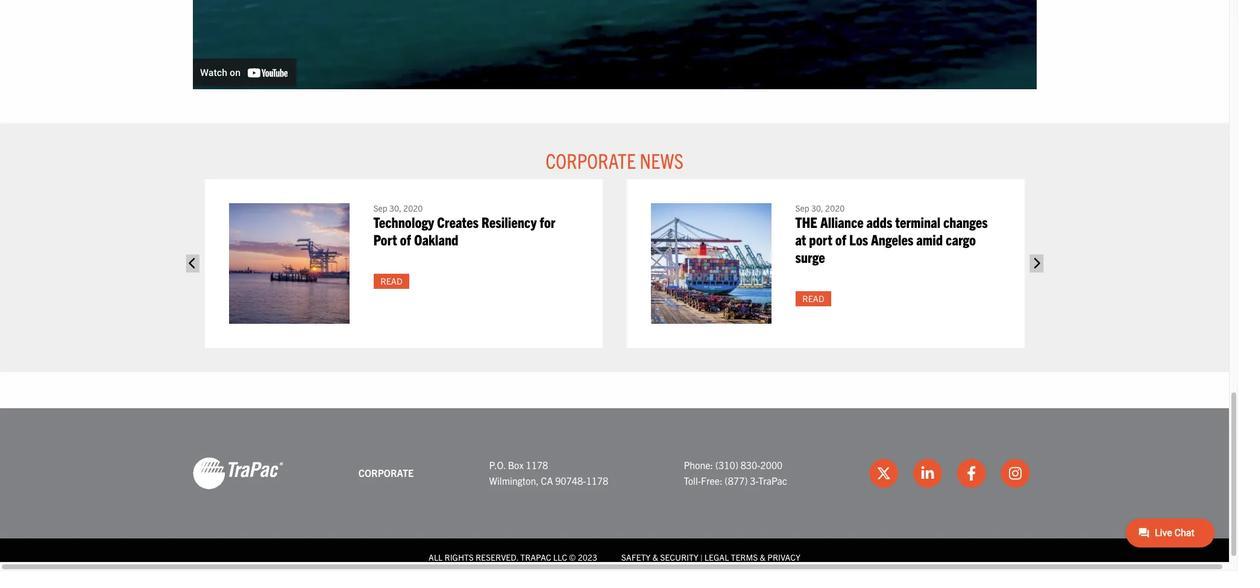 Task type: describe. For each thing, give the bounding box(es) containing it.
adds
[[867, 212, 893, 231]]

at
[[796, 230, 807, 248]]

oakland
[[414, 230, 459, 248]]

2 solid image from the left
[[1030, 254, 1044, 272]]

sep 30, 2020 the alliance adds terminal changes at port of los angeles amid cargo surge
[[796, 202, 988, 265]]

of inside sep 30, 2020 the alliance adds terminal changes at port of los angeles amid cargo surge
[[836, 230, 847, 248]]

alliance
[[821, 212, 864, 231]]

read for the alliance adds terminal changes at port of los angeles amid cargo surge
[[803, 293, 825, 304]]

1 solid image from the left
[[186, 254, 199, 272]]

90748-
[[555, 474, 586, 486]]

sep for the alliance adds terminal changes at port of los angeles amid cargo surge
[[796, 202, 810, 213]]

angeles
[[871, 230, 914, 248]]

sep for technology creates resiliency for port of oakland
[[374, 202, 388, 213]]

terminal
[[896, 212, 941, 231]]

legal terms & privacy link
[[705, 552, 801, 562]]

privacy
[[768, 552, 801, 562]]

port
[[374, 230, 397, 248]]

of inside sep 30, 2020 technology creates resiliency for port of oakland
[[400, 230, 411, 248]]

terms
[[731, 552, 758, 562]]

security
[[660, 552, 699, 562]]

830-
[[741, 459, 761, 471]]

footer containing p.o. box 1178
[[0, 408, 1230, 571]]

trapac
[[521, 552, 551, 562]]

(877)
[[725, 474, 748, 486]]

the
[[796, 212, 818, 231]]

30, for the
[[812, 202, 824, 213]]

wilmington,
[[489, 474, 539, 486]]

port
[[809, 230, 833, 248]]

all
[[429, 552, 443, 562]]

for
[[540, 212, 556, 231]]

trapac
[[759, 474, 788, 486]]

read link for technology creates resiliency for port of oakland
[[374, 273, 410, 288]]

read for technology creates resiliency for port of oakland
[[381, 275, 403, 286]]

safety & security | legal terms & privacy
[[622, 552, 801, 562]]



Task type: locate. For each thing, give the bounding box(es) containing it.
corporate for corporate
[[359, 467, 414, 479]]

30, inside sep 30, 2020 technology creates resiliency for port of oakland
[[389, 202, 402, 213]]

0 vertical spatial 1178
[[526, 459, 548, 471]]

1 horizontal spatial &
[[760, 552, 766, 562]]

1 horizontal spatial sep
[[796, 202, 810, 213]]

0 horizontal spatial read link
[[374, 273, 410, 288]]

corporate news main content
[[181, 0, 1049, 372]]

read down port
[[381, 275, 403, 286]]

1178 right ca
[[586, 474, 609, 486]]

1 horizontal spatial corporate
[[546, 147, 636, 173]]

creates
[[437, 212, 479, 231]]

0 horizontal spatial solid image
[[186, 254, 199, 272]]

resiliency
[[482, 212, 537, 231]]

read link down surge
[[796, 291, 832, 306]]

&
[[653, 552, 658, 562], [760, 552, 766, 562]]

0 horizontal spatial sep
[[374, 202, 388, 213]]

phone: (310) 830-2000 toll-free: (877) 3-trapac
[[684, 459, 788, 486]]

corporate news
[[546, 147, 684, 173]]

read down surge
[[803, 293, 825, 304]]

of right port
[[400, 230, 411, 248]]

2 sep from the left
[[796, 202, 810, 213]]

sep 30, 2020 technology creates resiliency for port of oakland
[[374, 202, 556, 248]]

1 sep from the left
[[374, 202, 388, 213]]

30, inside sep 30, 2020 the alliance adds terminal changes at port of los angeles amid cargo surge
[[812, 202, 824, 213]]

surge
[[796, 247, 825, 265]]

free:
[[701, 474, 723, 486]]

amid
[[917, 230, 943, 248]]

llc
[[553, 552, 567, 562]]

footer
[[0, 408, 1230, 571]]

toll-
[[684, 474, 701, 486]]

2020 up the oakland
[[403, 202, 423, 213]]

& right terms
[[760, 552, 766, 562]]

sep inside sep 30, 2020 technology creates resiliency for port of oakland
[[374, 202, 388, 213]]

read link for the alliance adds terminal changes at port of los angeles amid cargo surge
[[796, 291, 832, 306]]

2 30, from the left
[[812, 202, 824, 213]]

legal
[[705, 552, 729, 562]]

1 30, from the left
[[389, 202, 402, 213]]

2023
[[578, 552, 597, 562]]

sep up the at in the right top of the page
[[796, 202, 810, 213]]

1 horizontal spatial read
[[803, 293, 825, 304]]

30, for technology
[[389, 202, 402, 213]]

0 horizontal spatial 1178
[[526, 459, 548, 471]]

safety & security link
[[622, 552, 699, 562]]

solid image
[[186, 254, 199, 272], [1030, 254, 1044, 272]]

p.o.
[[489, 459, 506, 471]]

rights
[[445, 552, 474, 562]]

0 horizontal spatial of
[[400, 230, 411, 248]]

p.o. box 1178 wilmington, ca 90748-1178
[[489, 459, 609, 486]]

cargo
[[946, 230, 976, 248]]

1 vertical spatial 1178
[[586, 474, 609, 486]]

corporate
[[546, 147, 636, 173], [359, 467, 414, 479]]

0 vertical spatial read
[[381, 275, 403, 286]]

ca
[[541, 474, 553, 486]]

30, up 'port'
[[812, 202, 824, 213]]

read link down port
[[374, 273, 410, 288]]

2020 right the
[[826, 202, 845, 213]]

1 vertical spatial read
[[803, 293, 825, 304]]

©
[[569, 552, 576, 562]]

0 horizontal spatial &
[[653, 552, 658, 562]]

0 horizontal spatial read
[[381, 275, 403, 286]]

changes
[[944, 212, 988, 231]]

technology
[[374, 212, 434, 231]]

corporate image
[[193, 456, 283, 490]]

reserved.
[[476, 552, 519, 562]]

2020 inside sep 30, 2020 the alliance adds terminal changes at port of los angeles amid cargo surge
[[826, 202, 845, 213]]

1 horizontal spatial read link
[[796, 291, 832, 306]]

1 vertical spatial read link
[[796, 291, 832, 306]]

sep inside sep 30, 2020 the alliance adds terminal changes at port of los angeles amid cargo surge
[[796, 202, 810, 213]]

& right safety
[[653, 552, 658, 562]]

30, up port
[[389, 202, 402, 213]]

1 & from the left
[[653, 552, 658, 562]]

1 horizontal spatial 1178
[[586, 474, 609, 486]]

1 2020 from the left
[[403, 202, 423, 213]]

0 vertical spatial corporate
[[546, 147, 636, 173]]

2020 inside sep 30, 2020 technology creates resiliency for port of oakland
[[403, 202, 423, 213]]

of
[[400, 230, 411, 248], [836, 230, 847, 248]]

2 & from the left
[[760, 552, 766, 562]]

2020
[[403, 202, 423, 213], [826, 202, 845, 213]]

2020 for technology
[[403, 202, 423, 213]]

1 of from the left
[[400, 230, 411, 248]]

corporate for corporate news
[[546, 147, 636, 173]]

sep up port
[[374, 202, 388, 213]]

read link
[[374, 273, 410, 288], [796, 291, 832, 306]]

all rights reserved. trapac llc © 2023
[[429, 552, 597, 562]]

1178 up ca
[[526, 459, 548, 471]]

1 horizontal spatial 30,
[[812, 202, 824, 213]]

safety
[[622, 552, 651, 562]]

2 of from the left
[[836, 230, 847, 248]]

0 horizontal spatial 30,
[[389, 202, 402, 213]]

phone:
[[684, 459, 713, 471]]

30,
[[389, 202, 402, 213], [812, 202, 824, 213]]

1 horizontal spatial of
[[836, 230, 847, 248]]

los
[[850, 230, 868, 248]]

news
[[640, 147, 684, 173]]

read
[[381, 275, 403, 286], [803, 293, 825, 304]]

1 vertical spatial corporate
[[359, 467, 414, 479]]

2020 for the
[[826, 202, 845, 213]]

3-
[[750, 474, 759, 486]]

sep
[[374, 202, 388, 213], [796, 202, 810, 213]]

corporate inside main content
[[546, 147, 636, 173]]

1 horizontal spatial solid image
[[1030, 254, 1044, 272]]

of left los
[[836, 230, 847, 248]]

(310)
[[716, 459, 739, 471]]

box
[[508, 459, 524, 471]]

0 vertical spatial read link
[[374, 273, 410, 288]]

0 horizontal spatial corporate
[[359, 467, 414, 479]]

0 horizontal spatial 2020
[[403, 202, 423, 213]]

2 2020 from the left
[[826, 202, 845, 213]]

1 horizontal spatial 2020
[[826, 202, 845, 213]]

2000
[[761, 459, 783, 471]]

|
[[701, 552, 703, 562]]

1178
[[526, 459, 548, 471], [586, 474, 609, 486]]



Task type: vqa. For each thing, say whether or not it's contained in the screenshot.
the "to" to the top
no



